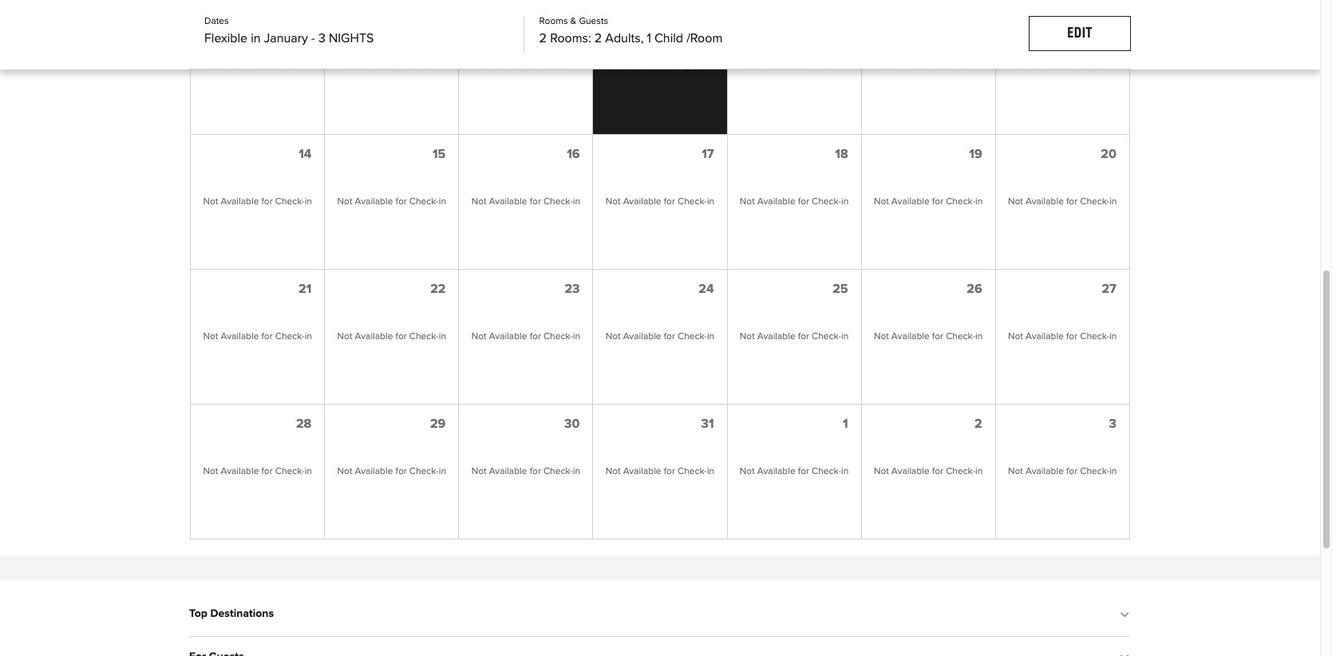 Task type: locate. For each thing, give the bounding box(es) containing it.
not for 18
[[740, 198, 755, 207]]

15
[[433, 148, 446, 161]]

not available for check-in for 26
[[874, 332, 983, 342]]

in for 26
[[976, 332, 983, 342]]

available for 19
[[892, 198, 930, 207]]

available for 3
[[1026, 467, 1064, 477]]

not available for check-in for 1
[[740, 467, 849, 477]]

&
[[571, 17, 577, 26]]

not available for check-in for 25
[[740, 332, 849, 342]]

available
[[221, 63, 259, 72], [355, 63, 393, 72], [489, 63, 527, 72], [623, 63, 662, 72], [758, 63, 796, 72], [892, 63, 930, 72], [1026, 63, 1064, 72], [221, 198, 259, 207], [355, 198, 393, 207], [489, 198, 527, 207], [623, 198, 662, 207], [758, 198, 796, 207], [892, 198, 930, 207], [1026, 198, 1064, 207], [221, 332, 259, 342], [355, 332, 393, 342], [489, 332, 527, 342], [623, 332, 662, 342], [758, 332, 796, 342], [892, 332, 930, 342], [1026, 332, 1064, 342], [221, 467, 259, 477], [355, 467, 393, 477], [489, 467, 527, 477], [623, 467, 662, 477], [758, 467, 796, 477], [892, 467, 930, 477], [1026, 467, 1064, 477]]

available for 14
[[221, 198, 259, 207]]

check- for 18
[[812, 198, 842, 207]]

available for 28
[[221, 467, 259, 477]]

for for 14
[[261, 198, 273, 207]]

14
[[299, 148, 312, 161]]

for for 3
[[1067, 467, 1078, 477]]

nights
[[329, 32, 374, 45]]

available for 20
[[1026, 198, 1064, 207]]

available for 22
[[355, 332, 393, 342]]

1
[[647, 32, 651, 45], [843, 418, 848, 431]]

available for 23
[[489, 332, 527, 342]]

top destinations link
[[189, 596, 1130, 633]]

not available for check-in for 14
[[203, 198, 312, 207]]

for for 22
[[396, 332, 407, 342]]

in for 21
[[305, 332, 312, 342]]

for for 29
[[396, 467, 407, 477]]

27
[[1102, 283, 1117, 296]]

available for 27
[[1026, 332, 1064, 342]]

in for 18
[[842, 198, 849, 207]]

30
[[565, 418, 580, 431]]

available for 15
[[355, 198, 393, 207]]

16
[[567, 148, 580, 161]]

in for 29
[[439, 467, 446, 477]]

not available for check-in for 13
[[1008, 63, 1117, 72]]

check- for 13
[[1081, 63, 1110, 72]]

19
[[970, 148, 983, 161]]

not
[[203, 63, 218, 72], [337, 63, 352, 72], [472, 63, 487, 72], [606, 63, 621, 72], [740, 63, 755, 72], [874, 63, 889, 72], [1008, 63, 1024, 72], [203, 198, 218, 207], [337, 198, 352, 207], [472, 198, 487, 207], [606, 198, 621, 207], [740, 198, 755, 207], [874, 198, 889, 207], [1008, 198, 1024, 207], [203, 332, 218, 342], [337, 332, 352, 342], [472, 332, 487, 342], [606, 332, 621, 342], [740, 332, 755, 342], [874, 332, 889, 342], [1008, 332, 1024, 342], [203, 467, 218, 477], [337, 467, 352, 477], [472, 467, 487, 477], [606, 467, 621, 477], [740, 467, 755, 477], [874, 467, 889, 477], [1008, 467, 1024, 477]]

not for 27
[[1008, 332, 1024, 342]]

in for 19
[[976, 198, 983, 207]]

available for 26
[[892, 332, 930, 342]]

check- for 9
[[544, 63, 573, 72]]

for for not available for check-in
[[396, 63, 407, 72]]

not for 21
[[203, 332, 218, 342]]

check- for 17
[[678, 198, 707, 207]]

check- for 23
[[544, 332, 573, 342]]

2
[[539, 32, 547, 45], [595, 32, 602, 45], [975, 418, 983, 431]]

0 vertical spatial 1
[[647, 32, 651, 45]]

for for 20
[[1067, 198, 1078, 207]]

2 rooms: 2 adults, 1 child  /room link
[[539, 30, 763, 46]]

not for 14
[[203, 198, 218, 207]]

flexible in january - 3 nights link
[[204, 30, 507, 46]]

check- for 25
[[812, 332, 842, 342]]

1 inside the rooms & guests 2 rooms: 2 adults, 1 child  /room
[[647, 32, 651, 45]]

not for 13
[[1008, 63, 1024, 72]]

check-
[[275, 63, 305, 72], [409, 63, 439, 72], [544, 63, 573, 72], [678, 63, 707, 72], [812, 63, 842, 72], [946, 63, 976, 72], [1081, 63, 1110, 72], [275, 198, 305, 207], [409, 198, 439, 207], [544, 198, 573, 207], [678, 198, 707, 207], [812, 198, 842, 207], [946, 198, 976, 207], [1081, 198, 1110, 207], [275, 332, 305, 342], [409, 332, 439, 342], [544, 332, 573, 342], [678, 332, 707, 342], [812, 332, 842, 342], [946, 332, 976, 342], [1081, 332, 1110, 342], [275, 467, 305, 477], [409, 467, 439, 477], [544, 467, 573, 477], [678, 467, 707, 477], [812, 467, 842, 477], [946, 467, 976, 477], [1081, 467, 1110, 477]]

available for not available for check-in
[[355, 63, 393, 72]]

for for 16
[[530, 198, 541, 207]]

for for 31
[[664, 467, 675, 477]]

not for 17
[[606, 198, 621, 207]]

not for 22
[[337, 332, 352, 342]]

29
[[430, 418, 446, 431]]

not for 1
[[740, 467, 755, 477]]

in for 22
[[439, 332, 446, 342]]

1 vertical spatial 1
[[843, 418, 848, 431]]

check- for 22
[[409, 332, 439, 342]]

available for 1
[[758, 467, 796, 477]]

not available for check-in for 27
[[1008, 332, 1117, 342]]

check- for 14
[[275, 198, 305, 207]]

not for 23
[[472, 332, 487, 342]]

for
[[261, 63, 273, 72], [396, 63, 407, 72], [530, 63, 541, 72], [664, 63, 675, 72], [798, 63, 810, 72], [932, 63, 944, 72], [1067, 63, 1078, 72], [261, 198, 273, 207], [396, 198, 407, 207], [530, 198, 541, 207], [664, 198, 675, 207], [798, 198, 810, 207], [932, 198, 944, 207], [1067, 198, 1078, 207], [261, 332, 273, 342], [396, 332, 407, 342], [530, 332, 541, 342], [664, 332, 675, 342], [798, 332, 810, 342], [932, 332, 944, 342], [1067, 332, 1078, 342], [261, 467, 273, 477], [396, 467, 407, 477], [530, 467, 541, 477], [664, 467, 675, 477], [798, 467, 810, 477], [932, 467, 944, 477], [1067, 467, 1078, 477]]

in
[[251, 32, 261, 45], [305, 63, 312, 72], [439, 63, 446, 72], [573, 63, 581, 72], [707, 63, 715, 72], [842, 63, 849, 72], [976, 63, 983, 72], [1110, 63, 1117, 72], [305, 198, 312, 207], [439, 198, 446, 207], [573, 198, 581, 207], [707, 198, 715, 207], [842, 198, 849, 207], [976, 198, 983, 207], [1110, 198, 1117, 207], [305, 332, 312, 342], [439, 332, 446, 342], [573, 332, 581, 342], [707, 332, 715, 342], [842, 332, 849, 342], [976, 332, 983, 342], [1110, 332, 1117, 342], [305, 467, 312, 477], [439, 467, 446, 477], [573, 467, 581, 477], [707, 467, 715, 477], [842, 467, 849, 477], [976, 467, 983, 477], [1110, 467, 1117, 477]]

for for 24
[[664, 332, 675, 342]]

for for 27
[[1067, 332, 1078, 342]]

in for 9
[[573, 63, 581, 72]]

in for 17
[[707, 198, 715, 207]]

in for 27
[[1110, 332, 1117, 342]]

20
[[1101, 148, 1117, 161]]

available for 13
[[1026, 63, 1064, 72]]

not for 15
[[337, 198, 352, 207]]

not for 19
[[874, 198, 889, 207]]

21
[[299, 283, 312, 296]]

13
[[1104, 13, 1117, 26]]

check- for not available for check-in
[[409, 63, 439, 72]]

not available for check-in for 28
[[203, 467, 312, 477]]

check- for 26
[[946, 332, 976, 342]]

dates flexible in january - 3 nights
[[204, 17, 374, 45]]

not for 26
[[874, 332, 889, 342]]

2 horizontal spatial 2
[[975, 418, 983, 431]]

dates
[[204, 17, 229, 26]]

destinations
[[210, 609, 274, 620]]

28
[[296, 418, 312, 431]]

available for 21
[[221, 332, 259, 342]]

arrow down image
[[1123, 610, 1130, 623]]

31
[[701, 418, 714, 431]]

1 horizontal spatial 1
[[843, 418, 848, 431]]

rooms:
[[550, 32, 591, 45]]

0 horizontal spatial 1
[[647, 32, 651, 45]]

26
[[967, 283, 983, 296]]

not available for check-in for 29
[[337, 467, 446, 477]]

in for 23
[[573, 332, 581, 342]]

not for 9
[[472, 63, 487, 72]]

child
[[655, 32, 683, 45]]

in for 1
[[842, 467, 849, 477]]

not available for check-in
[[203, 63, 312, 72], [337, 63, 446, 72], [472, 63, 581, 72], [606, 63, 715, 72], [740, 63, 849, 72], [874, 63, 983, 72], [1008, 63, 1117, 72], [203, 198, 312, 207], [337, 198, 446, 207], [472, 198, 581, 207], [606, 198, 715, 207], [740, 198, 849, 207], [874, 198, 983, 207], [1008, 198, 1117, 207], [203, 332, 312, 342], [337, 332, 446, 342], [472, 332, 581, 342], [606, 332, 715, 342], [740, 332, 849, 342], [874, 332, 983, 342], [1008, 332, 1117, 342], [203, 467, 312, 477], [337, 467, 446, 477], [472, 467, 581, 477], [606, 467, 715, 477], [740, 467, 849, 477], [874, 467, 983, 477], [1008, 467, 1117, 477]]

edit link
[[1029, 16, 1131, 51]]

check- for 24
[[678, 332, 707, 342]]



Task type: describe. For each thing, give the bounding box(es) containing it.
not for 20
[[1008, 198, 1024, 207]]

available for 30
[[489, 467, 527, 477]]

not for 24
[[606, 332, 621, 342]]

for for 2
[[932, 467, 944, 477]]

available for 2
[[892, 467, 930, 477]]

adults,
[[606, 32, 644, 45]]

for for 23
[[530, 332, 541, 342]]

for for 15
[[396, 198, 407, 207]]

not available for check-in for 20
[[1008, 198, 1117, 207]]

23
[[565, 283, 580, 296]]

check- for 19
[[946, 198, 976, 207]]

check- for 28
[[275, 467, 305, 477]]

in for 28
[[305, 467, 312, 477]]

not for 29
[[337, 467, 352, 477]]

9
[[572, 13, 580, 26]]

in inside dates flexible in january - 3 nights
[[251, 32, 261, 45]]

not for 31
[[606, 467, 621, 477]]

for for 17
[[664, 198, 675, 207]]

not for 2
[[874, 467, 889, 477]]

check- for 15
[[409, 198, 439, 207]]

available for 25
[[758, 332, 796, 342]]

22
[[430, 283, 446, 296]]

not available for check-in for 24
[[606, 332, 715, 342]]

not available for check-in for 17
[[606, 198, 715, 207]]

guests
[[579, 17, 608, 26]]

not available for check-in for 15
[[337, 198, 446, 207]]

3
[[1109, 418, 1117, 431]]

available for 31
[[623, 467, 662, 477]]

for for 25
[[798, 332, 810, 342]]

available for 29
[[355, 467, 393, 477]]

not available for check-in for 3
[[1008, 467, 1117, 477]]

rooms & guests 2 rooms: 2 adults, 1 child  /room
[[539, 17, 723, 45]]

not for 16
[[472, 198, 487, 207]]

24
[[699, 283, 714, 296]]

in for 24
[[707, 332, 715, 342]]

not available for check-in for 19
[[874, 198, 983, 207]]

not for 28
[[203, 467, 218, 477]]

not available for check-in for 22
[[337, 332, 446, 342]]

/room
[[687, 32, 723, 45]]

rooms
[[539, 17, 568, 26]]

not for 30
[[472, 467, 487, 477]]

in for 25
[[842, 332, 849, 342]]

flexible
[[204, 32, 248, 45]]

in for 30
[[573, 467, 581, 477]]

check- for 29
[[409, 467, 439, 477]]

not available for check-in for not available for check-in
[[337, 63, 446, 72]]

arrow down image
[[1123, 653, 1130, 656]]

not available for check-in for 30
[[472, 467, 581, 477]]

check- for 3
[[1081, 467, 1110, 477]]

in for 3
[[1110, 467, 1117, 477]]

check- for 20
[[1081, 198, 1110, 207]]

available for 18
[[758, 198, 796, 207]]

for for 18
[[798, 198, 810, 207]]

1 horizontal spatial 2
[[595, 32, 602, 45]]

for for 19
[[932, 198, 944, 207]]

available for 17
[[623, 198, 662, 207]]

for for 26
[[932, 332, 944, 342]]

0 horizontal spatial 2
[[539, 32, 547, 45]]

not available for check-in for 31
[[606, 467, 715, 477]]

top
[[189, 609, 208, 620]]

not available for check-in for 23
[[472, 332, 581, 342]]

not available for check-in for 21
[[203, 332, 312, 342]]

18
[[835, 148, 848, 161]]

not available for check-in for 18
[[740, 198, 849, 207]]

top destinations
[[189, 609, 274, 620]]

not available for check-in for 16
[[472, 198, 581, 207]]

check- for 27
[[1081, 332, 1110, 342]]

in for 20
[[1110, 198, 1117, 207]]

in for 14
[[305, 198, 312, 207]]

for for 1
[[798, 467, 810, 477]]

for for 13
[[1067, 63, 1078, 72]]

january -
[[264, 32, 315, 45]]

for for 21
[[261, 332, 273, 342]]

in for not available for check-in
[[439, 63, 446, 72]]

edit
[[1068, 26, 1093, 41]]

25
[[833, 283, 848, 296]]

in for 13
[[1110, 63, 1117, 72]]

not for 25
[[740, 332, 755, 342]]

in for 2
[[976, 467, 983, 477]]

in for 15
[[439, 198, 446, 207]]

available for 9
[[489, 63, 527, 72]]

check- for 2
[[946, 467, 976, 477]]

check- for 21
[[275, 332, 305, 342]]

not available for check-in for 2
[[874, 467, 983, 477]]

17
[[702, 148, 714, 161]]

available for 24
[[623, 332, 662, 342]]



Task type: vqa. For each thing, say whether or not it's contained in the screenshot.


